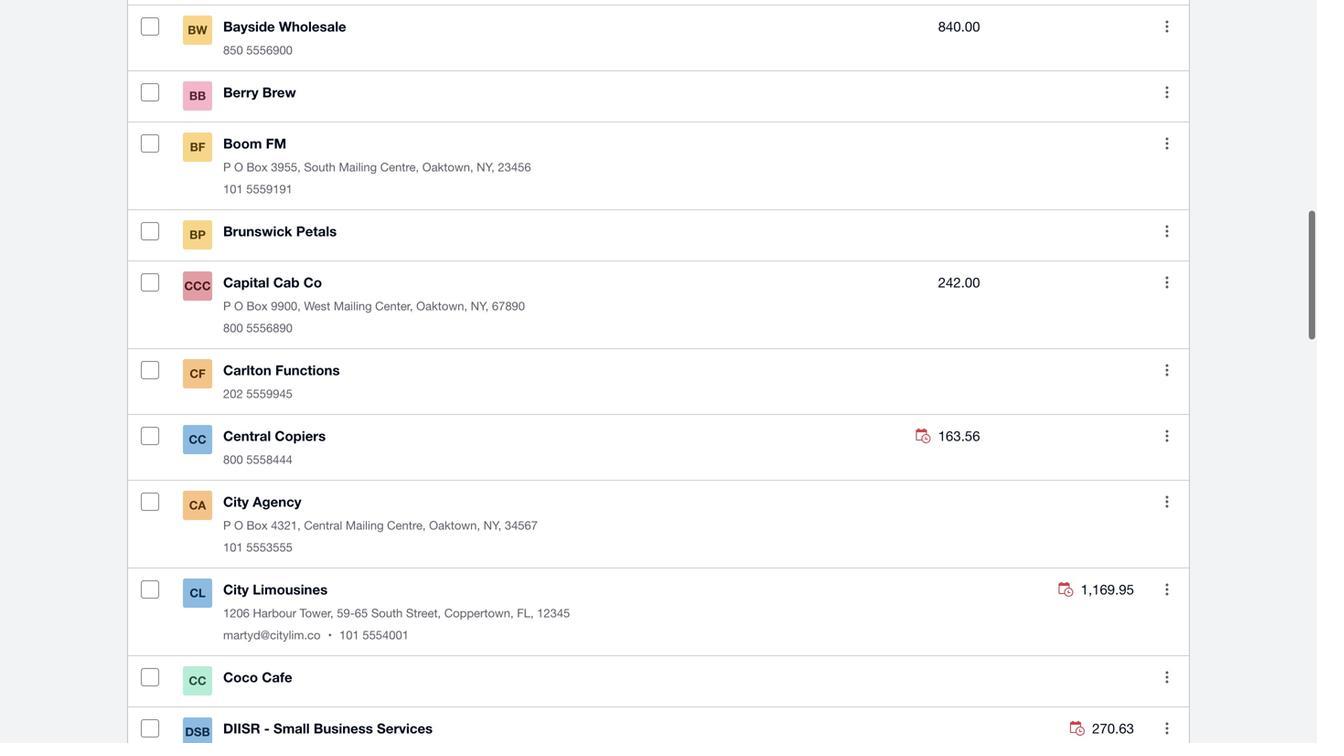 Task type: describe. For each thing, give the bounding box(es) containing it.
65
[[355, 607, 368, 621]]

840.00
[[938, 18, 980, 34]]

berry
[[223, 84, 258, 101]]

5556900
[[246, 43, 293, 57]]

more row options image for functions
[[1149, 352, 1185, 389]]

101 for boom fm
[[223, 182, 243, 196]]

diisr - small business services
[[223, 721, 433, 737]]

163.56
[[938, 428, 980, 444]]

ccc
[[184, 279, 211, 293]]

tower,
[[300, 607, 333, 621]]

berry brew
[[223, 84, 296, 101]]

centre, for boom fm
[[380, 160, 419, 174]]

box inside capital cab co p o box 9900, west mailing center, oaktown, ny, 67890 800 5556890
[[247, 299, 268, 313]]

202
[[223, 387, 243, 401]]

coco
[[223, 670, 258, 686]]

1,169.95
[[1081, 582, 1134, 598]]

ny, for city agency
[[483, 519, 501, 533]]

5 more row options image from the top
[[1149, 484, 1185, 521]]

101 inside city limousines 1206 harbour tower, 59-65 south street, coppertown, fl, 12345 martyd@citylim.co • 101 5554001
[[339, 629, 359, 643]]

bf
[[190, 140, 205, 154]]

oaktown, inside capital cab co p o box 9900, west mailing center, oaktown, ny, 67890 800 5556890
[[416, 299, 467, 313]]

163.56 link
[[916, 425, 980, 447]]

city limousines 1206 harbour tower, 59-65 south street, coppertown, fl, 12345 martyd@citylim.co • 101 5554001
[[223, 582, 570, 643]]

270.63
[[1092, 721, 1134, 737]]

small
[[273, 721, 310, 737]]

petals
[[296, 223, 337, 240]]

67890
[[492, 299, 525, 313]]

1 more row options image from the top
[[1149, 74, 1185, 111]]

800 inside central copiers 800 5558444
[[223, 453, 243, 467]]

city for city agency
[[223, 494, 249, 511]]

dsb
[[185, 725, 210, 740]]

oaktown, for city agency
[[429, 519, 480, 533]]

bayside
[[223, 18, 275, 35]]

boom
[[223, 136, 262, 152]]

101 for city agency
[[223, 541, 243, 555]]

central inside city agency p o box 4321, central mailing centre, oaktown, ny, 34567 101 5553555
[[304, 519, 342, 533]]

agency
[[253, 494, 301, 511]]

850
[[223, 43, 243, 57]]

o for city
[[234, 519, 243, 533]]

•
[[328, 629, 332, 643]]

mailing inside capital cab co p o box 9900, west mailing center, oaktown, ny, 67890 800 5556890
[[334, 299, 372, 313]]

brunswick
[[223, 223, 292, 240]]

copiers
[[275, 428, 326, 445]]

5553555
[[246, 541, 293, 555]]

bb
[[189, 89, 206, 103]]

boom fm p o box 3955, south mailing centre, oaktown, ny, 23456 101 5559191
[[223, 136, 531, 196]]

23456
[[498, 160, 531, 174]]

coco cafe
[[223, 670, 292, 686]]

carlton functions 202 5559945
[[223, 362, 340, 401]]

p for city agency
[[223, 519, 231, 533]]

3 more row options image from the top
[[1149, 265, 1185, 301]]

1,169.95 link
[[1059, 579, 1134, 601]]

840.00 link
[[938, 16, 980, 38]]

5554001
[[362, 629, 409, 643]]

co
[[303, 275, 322, 291]]

more row options image for wholesale
[[1149, 8, 1185, 45]]

center,
[[375, 299, 413, 313]]



Task type: vqa. For each thing, say whether or not it's contained in the screenshot.
second svg icon from right
no



Task type: locate. For each thing, give the bounding box(es) containing it.
cc
[[189, 433, 206, 447], [189, 674, 206, 688]]

0 vertical spatial cc
[[189, 433, 206, 447]]

p for boom fm
[[223, 160, 231, 174]]

ny, left 34567
[[483, 519, 501, 533]]

1 o from the top
[[234, 160, 243, 174]]

bp
[[189, 228, 206, 242]]

101 inside boom fm p o box 3955, south mailing centre, oaktown, ny, 23456 101 5559191
[[223, 182, 243, 196]]

2 vertical spatial o
[[234, 519, 243, 533]]

p down capital
[[223, 299, 231, 313]]

cafe
[[262, 670, 292, 686]]

2 vertical spatial ny,
[[483, 519, 501, 533]]

1 more row options image from the top
[[1149, 8, 1185, 45]]

59-
[[337, 607, 355, 621]]

0 vertical spatial central
[[223, 428, 271, 445]]

5556890
[[246, 321, 293, 335]]

ny, inside capital cab co p o box 9900, west mailing center, oaktown, ny, 67890 800 5556890
[[471, 299, 489, 313]]

cf
[[190, 367, 205, 381]]

coppertown,
[[444, 607, 514, 621]]

south right 3955,
[[304, 160, 335, 174]]

city up 1206
[[223, 582, 249, 598]]

0 vertical spatial mailing
[[339, 160, 377, 174]]

more row options image
[[1149, 74, 1185, 111], [1149, 213, 1185, 250], [1149, 265, 1185, 301], [1149, 418, 1185, 455], [1149, 484, 1185, 521], [1149, 660, 1185, 696], [1149, 711, 1185, 744]]

5559191
[[246, 182, 293, 196]]

ny, inside boom fm p o box 3955, south mailing centre, oaktown, ny, 23456 101 5559191
[[477, 160, 495, 174]]

oaktown,
[[422, 160, 473, 174], [416, 299, 467, 313], [429, 519, 480, 533]]

p inside boom fm p o box 3955, south mailing centre, oaktown, ny, 23456 101 5559191
[[223, 160, 231, 174]]

0 vertical spatial 101
[[223, 182, 243, 196]]

central inside central copiers 800 5558444
[[223, 428, 271, 445]]

central copiers 800 5558444
[[223, 428, 326, 467]]

street,
[[406, 607, 441, 621]]

capital
[[223, 275, 269, 291]]

south inside boom fm p o box 3955, south mailing centre, oaktown, ny, 23456 101 5559191
[[304, 160, 335, 174]]

box up "5559191"
[[247, 160, 268, 174]]

mailing inside boom fm p o box 3955, south mailing centre, oaktown, ny, 23456 101 5559191
[[339, 160, 377, 174]]

2 more row options image from the top
[[1149, 213, 1185, 250]]

800
[[223, 321, 243, 335], [223, 453, 243, 467]]

2 vertical spatial box
[[247, 519, 268, 533]]

4 more row options image from the top
[[1149, 418, 1185, 455]]

2 cc from the top
[[189, 674, 206, 688]]

o down boom
[[234, 160, 243, 174]]

2 o from the top
[[234, 299, 243, 313]]

mailing inside city agency p o box 4321, central mailing centre, oaktown, ny, 34567 101 5553555
[[346, 519, 384, 533]]

box for boom
[[247, 160, 268, 174]]

0 vertical spatial p
[[223, 160, 231, 174]]

1 vertical spatial p
[[223, 299, 231, 313]]

city inside city agency p o box 4321, central mailing centre, oaktown, ny, 34567 101 5553555
[[223, 494, 249, 511]]

800 left 5556890
[[223, 321, 243, 335]]

1 vertical spatial 101
[[223, 541, 243, 555]]

0 vertical spatial south
[[304, 160, 335, 174]]

2 vertical spatial mailing
[[346, 519, 384, 533]]

o for boom
[[234, 160, 243, 174]]

1 vertical spatial city
[[223, 582, 249, 598]]

6 more row options image from the top
[[1149, 660, 1185, 696]]

1 vertical spatial ny,
[[471, 299, 489, 313]]

270.63 link
[[1070, 718, 1134, 740]]

0 vertical spatial centre,
[[380, 160, 419, 174]]

carlton
[[223, 362, 271, 379]]

800 inside capital cab co p o box 9900, west mailing center, oaktown, ny, 67890 800 5556890
[[223, 321, 243, 335]]

1 vertical spatial central
[[304, 519, 342, 533]]

box up 5556890
[[247, 299, 268, 313]]

brew
[[262, 84, 296, 101]]

services
[[377, 721, 433, 737]]

fl,
[[517, 607, 534, 621]]

1 vertical spatial oaktown,
[[416, 299, 467, 313]]

1 horizontal spatial south
[[371, 607, 403, 621]]

box inside city agency p o box 4321, central mailing centre, oaktown, ny, 34567 101 5553555
[[247, 519, 268, 533]]

34567
[[505, 519, 538, 533]]

diisr
[[223, 721, 260, 737]]

limousines
[[253, 582, 328, 598]]

2 more row options image from the top
[[1149, 125, 1185, 162]]

more row options image for fm
[[1149, 125, 1185, 162]]

3955,
[[271, 160, 301, 174]]

2 800 from the top
[[223, 453, 243, 467]]

centre, inside city agency p o box 4321, central mailing centre, oaktown, ny, 34567 101 5553555
[[387, 519, 426, 533]]

city right ca
[[223, 494, 249, 511]]

p inside capital cab co p o box 9900, west mailing center, oaktown, ny, 67890 800 5556890
[[223, 299, 231, 313]]

3 box from the top
[[247, 519, 268, 533]]

7 more row options image from the top
[[1149, 711, 1185, 744]]

101
[[223, 182, 243, 196], [223, 541, 243, 555], [339, 629, 359, 643]]

mailing for agency
[[346, 519, 384, 533]]

bw
[[188, 23, 207, 37]]

1 vertical spatial centre,
[[387, 519, 426, 533]]

fm
[[266, 136, 286, 152]]

p left 4321, at the bottom left
[[223, 519, 231, 533]]

mailing right 4321, at the bottom left
[[346, 519, 384, 533]]

more row options image
[[1149, 8, 1185, 45], [1149, 125, 1185, 162], [1149, 352, 1185, 389], [1149, 572, 1185, 608]]

bayside wholesale 850 5556900
[[223, 18, 346, 57]]

5559945
[[246, 387, 293, 401]]

city for city limousines
[[223, 582, 249, 598]]

south up "5554001"
[[371, 607, 403, 621]]

centre,
[[380, 160, 419, 174], [387, 519, 426, 533]]

1 vertical spatial south
[[371, 607, 403, 621]]

1 city from the top
[[223, 494, 249, 511]]

2 vertical spatial oaktown,
[[429, 519, 480, 533]]

oaktown, inside city agency p o box 4321, central mailing centre, oaktown, ny, 34567 101 5553555
[[429, 519, 480, 533]]

101 left the 5553555
[[223, 541, 243, 555]]

0 vertical spatial oaktown,
[[422, 160, 473, 174]]

cc left 'coco'
[[189, 674, 206, 688]]

more row options image for limousines
[[1149, 572, 1185, 608]]

wholesale
[[279, 18, 346, 35]]

2 city from the top
[[223, 582, 249, 598]]

mailing
[[339, 160, 377, 174], [334, 299, 372, 313], [346, 519, 384, 533]]

o down capital
[[234, 299, 243, 313]]

central
[[223, 428, 271, 445], [304, 519, 342, 533]]

1 p from the top
[[223, 160, 231, 174]]

p inside city agency p o box 4321, central mailing centre, oaktown, ny, 34567 101 5553555
[[223, 519, 231, 533]]

2 vertical spatial 101
[[339, 629, 359, 643]]

0 horizontal spatial south
[[304, 160, 335, 174]]

242.00 link
[[938, 272, 980, 294]]

0 vertical spatial ny,
[[477, 160, 495, 174]]

0 vertical spatial o
[[234, 160, 243, 174]]

12345
[[537, 607, 570, 621]]

2 vertical spatial p
[[223, 519, 231, 533]]

central right 4321, at the bottom left
[[304, 519, 342, 533]]

2 p from the top
[[223, 299, 231, 313]]

business
[[314, 721, 373, 737]]

o inside capital cab co p o box 9900, west mailing center, oaktown, ny, 67890 800 5556890
[[234, 299, 243, 313]]

0 vertical spatial city
[[223, 494, 249, 511]]

3 more row options image from the top
[[1149, 352, 1185, 389]]

101 right •
[[339, 629, 359, 643]]

oaktown, inside boom fm p o box 3955, south mailing centre, oaktown, ny, 23456 101 5559191
[[422, 160, 473, 174]]

101 left "5559191"
[[223, 182, 243, 196]]

brunswick petals
[[223, 223, 337, 240]]

5558444
[[246, 453, 293, 467]]

box
[[247, 160, 268, 174], [247, 299, 268, 313], [247, 519, 268, 533]]

ca
[[189, 499, 206, 513]]

box for city
[[247, 519, 268, 533]]

1 800 from the top
[[223, 321, 243, 335]]

centre, inside boom fm p o box 3955, south mailing centre, oaktown, ny, 23456 101 5559191
[[380, 160, 419, 174]]

1 vertical spatial box
[[247, 299, 268, 313]]

capital cab co p o box 9900, west mailing center, oaktown, ny, 67890 800 5556890
[[223, 275, 525, 335]]

functions
[[275, 362, 340, 379]]

city
[[223, 494, 249, 511], [223, 582, 249, 598]]

cl
[[190, 586, 205, 601]]

mailing for fm
[[339, 160, 377, 174]]

4321,
[[271, 519, 301, 533]]

o inside boom fm p o box 3955, south mailing centre, oaktown, ny, 23456 101 5559191
[[234, 160, 243, 174]]

9900,
[[271, 299, 301, 313]]

ny, left 67890
[[471, 299, 489, 313]]

central up '5558444'
[[223, 428, 271, 445]]

mailing right 3955,
[[339, 160, 377, 174]]

242.00
[[938, 275, 980, 291]]

o inside city agency p o box 4321, central mailing centre, oaktown, ny, 34567 101 5553555
[[234, 519, 243, 533]]

0 horizontal spatial central
[[223, 428, 271, 445]]

1 horizontal spatial central
[[304, 519, 342, 533]]

box up the 5553555
[[247, 519, 268, 533]]

box inside boom fm p o box 3955, south mailing centre, oaktown, ny, 23456 101 5559191
[[247, 160, 268, 174]]

o
[[234, 160, 243, 174], [234, 299, 243, 313], [234, 519, 243, 533]]

1 vertical spatial mailing
[[334, 299, 372, 313]]

1 vertical spatial o
[[234, 299, 243, 313]]

mailing right west
[[334, 299, 372, 313]]

martyd@citylim.co
[[223, 629, 321, 643]]

south inside city limousines 1206 harbour tower, 59-65 south street, coppertown, fl, 12345 martyd@citylim.co • 101 5554001
[[371, 607, 403, 621]]

o left 4321, at the bottom left
[[234, 519, 243, 533]]

p
[[223, 160, 231, 174], [223, 299, 231, 313], [223, 519, 231, 533]]

cc up ca
[[189, 433, 206, 447]]

harbour
[[253, 607, 296, 621]]

ny, left 23456
[[477, 160, 495, 174]]

ny, inside city agency p o box 4321, central mailing centre, oaktown, ny, 34567 101 5553555
[[483, 519, 501, 533]]

-
[[264, 721, 270, 737]]

4 more row options image from the top
[[1149, 572, 1185, 608]]

oaktown, right center,
[[416, 299, 467, 313]]

1 vertical spatial 800
[[223, 453, 243, 467]]

centre, for city agency
[[387, 519, 426, 533]]

0 vertical spatial 800
[[223, 321, 243, 335]]

1206
[[223, 607, 250, 621]]

0 vertical spatial box
[[247, 160, 268, 174]]

ny,
[[477, 160, 495, 174], [471, 299, 489, 313], [483, 519, 501, 533]]

west
[[304, 299, 330, 313]]

2 box from the top
[[247, 299, 268, 313]]

1 box from the top
[[247, 160, 268, 174]]

city inside city limousines 1206 harbour tower, 59-65 south street, coppertown, fl, 12345 martyd@citylim.co • 101 5554001
[[223, 582, 249, 598]]

city agency p o box 4321, central mailing centre, oaktown, ny, 34567 101 5553555
[[223, 494, 538, 555]]

ny, for boom fm
[[477, 160, 495, 174]]

800 left '5558444'
[[223, 453, 243, 467]]

101 inside city agency p o box 4321, central mailing centre, oaktown, ny, 34567 101 5553555
[[223, 541, 243, 555]]

1 vertical spatial cc
[[189, 674, 206, 688]]

1 cc from the top
[[189, 433, 206, 447]]

oaktown, left 34567
[[429, 519, 480, 533]]

cab
[[273, 275, 300, 291]]

south
[[304, 160, 335, 174], [371, 607, 403, 621]]

p down boom
[[223, 160, 231, 174]]

oaktown, left 23456
[[422, 160, 473, 174]]

oaktown, for boom fm
[[422, 160, 473, 174]]

3 o from the top
[[234, 519, 243, 533]]

3 p from the top
[[223, 519, 231, 533]]



